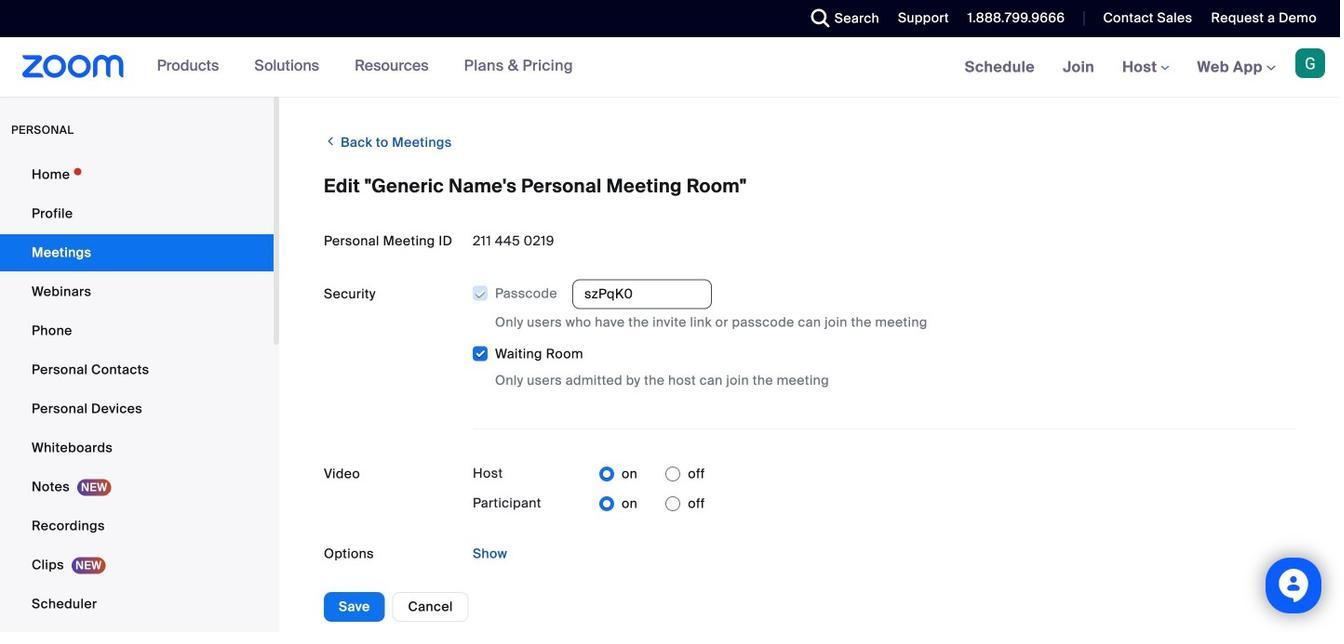 Task type: vqa. For each thing, say whether or not it's contained in the screenshot.
left Icon
yes



Task type: describe. For each thing, give the bounding box(es) containing it.
zoom logo image
[[22, 55, 124, 78]]

left image
[[324, 132, 337, 151]]

product information navigation
[[143, 37, 587, 97]]

1 option group from the top
[[599, 460, 705, 490]]



Task type: locate. For each thing, give the bounding box(es) containing it.
None text field
[[572, 280, 712, 310]]

personal menu menu
[[0, 156, 274, 633]]

banner
[[0, 37, 1340, 98]]

meetings navigation
[[951, 37, 1340, 98]]

option group
[[599, 460, 705, 490], [599, 490, 705, 519]]

group
[[472, 280, 1295, 391]]

2 option group from the top
[[599, 490, 705, 519]]

profile picture image
[[1295, 48, 1325, 78]]



